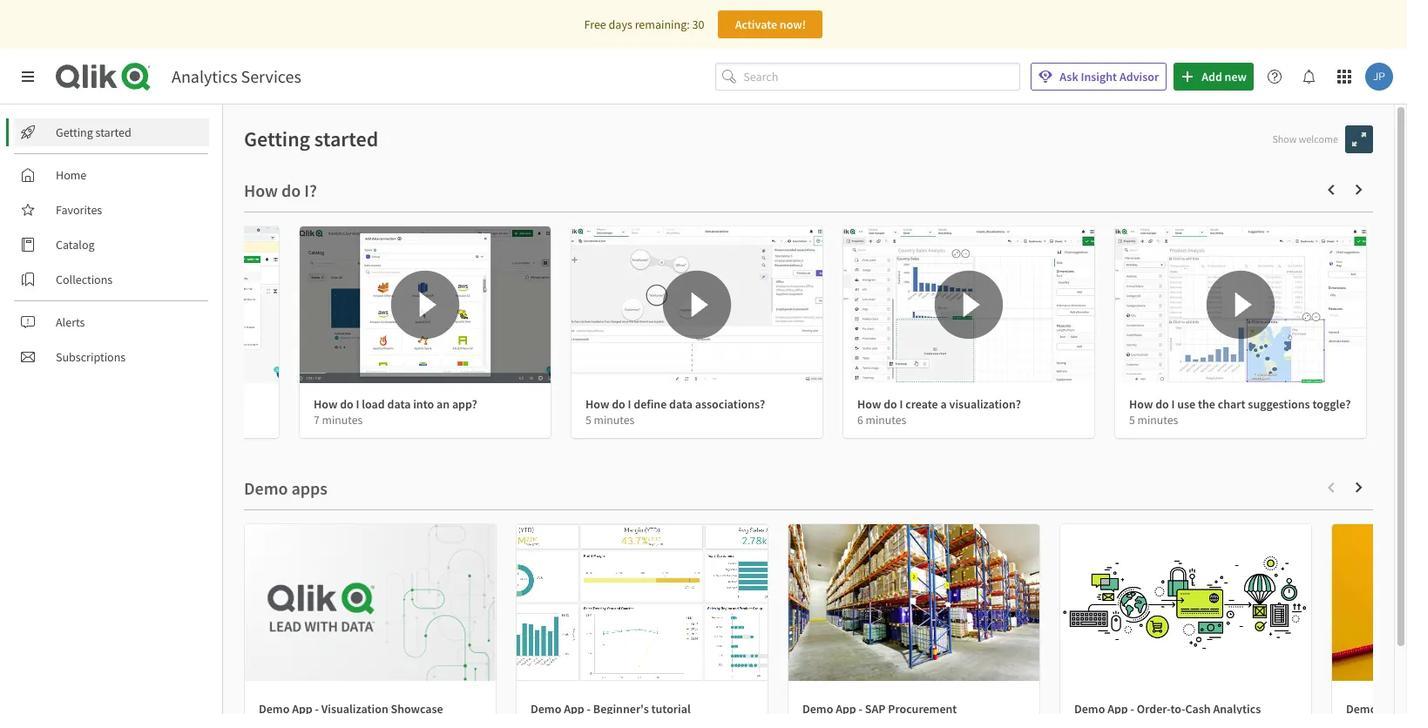 Task type: vqa. For each thing, say whether or not it's contained in the screenshot.
GETTING STARTED
yes



Task type: locate. For each thing, give the bounding box(es) containing it.
do left create
[[884, 397, 897, 412]]

0 horizontal spatial 5
[[586, 413, 592, 428]]

4 i from the left
[[1172, 397, 1175, 412]]

how do i create a visualization? image
[[844, 227, 1095, 383]]

6
[[858, 413, 864, 428]]

minutes inside how do i create a visualization? 6 minutes
[[866, 413, 907, 428]]

days
[[609, 17, 633, 32]]

add
[[1202, 69, 1223, 85]]

how for how do i use the chart suggestions toggle?
[[1130, 397, 1153, 412]]

do inside how do i load data into an app? 7 minutes
[[340, 397, 354, 412]]

4 minutes from the left
[[1138, 413, 1179, 428]]

getting up "home"
[[56, 125, 93, 140]]

i left create
[[900, 397, 903, 412]]

data inside how do i define data associations? 5 minutes
[[669, 397, 693, 412]]

4 how from the left
[[1130, 397, 1153, 412]]

home
[[56, 167, 87, 183]]

0 horizontal spatial started
[[96, 125, 131, 140]]

1 how from the left
[[314, 397, 338, 412]]

how do i load data into an app? image
[[300, 227, 551, 383]]

data for into
[[387, 397, 411, 412]]

3 how from the left
[[858, 397, 881, 412]]

5 inside how do i use the chart suggestions toggle? 5 minutes
[[1130, 413, 1135, 428]]

i inside how do i use the chart suggestions toggle? 5 minutes
[[1172, 397, 1175, 412]]

how left use
[[1130, 397, 1153, 412]]

data for associations?
[[669, 397, 693, 412]]

i inside how do i create a visualization? 6 minutes
[[900, 397, 903, 412]]

navigation pane element
[[0, 112, 222, 378]]

how up 6
[[858, 397, 881, 412]]

getting down services
[[244, 126, 310, 153]]

how left define
[[586, 397, 610, 412]]

do left define
[[612, 397, 626, 412]]

close sidebar menu image
[[21, 70, 35, 84]]

getting
[[56, 125, 93, 140], [244, 126, 310, 153]]

how inside how do i load data into an app? 7 minutes
[[314, 397, 338, 412]]

searchbar element
[[716, 62, 1021, 91]]

home link
[[14, 161, 209, 189]]

how do i define data associations? image
[[572, 227, 823, 383]]

show welcome
[[1273, 132, 1339, 145]]

3 i from the left
[[900, 397, 903, 412]]

how
[[314, 397, 338, 412], [586, 397, 610, 412], [858, 397, 881, 412], [1130, 397, 1153, 412]]

1 i from the left
[[356, 397, 360, 412]]

getting started inside navigation pane element
[[56, 125, 131, 140]]

ask insight advisor
[[1060, 69, 1159, 85]]

1 5 from the left
[[586, 413, 592, 428]]

do for define
[[612, 397, 626, 412]]

0 horizontal spatial getting
[[56, 125, 93, 140]]

1 horizontal spatial getting started
[[244, 126, 378, 153]]

show
[[1273, 132, 1297, 145]]

minutes down use
[[1138, 413, 1179, 428]]

1 minutes from the left
[[322, 413, 363, 428]]

add new
[[1202, 69, 1247, 85]]

1 horizontal spatial started
[[314, 126, 378, 153]]

2 how from the left
[[586, 397, 610, 412]]

2 data from the left
[[669, 397, 693, 412]]

free
[[584, 17, 606, 32]]

1 horizontal spatial 5
[[1130, 413, 1135, 428]]

how inside how do i create a visualization? 6 minutes
[[858, 397, 881, 412]]

0 horizontal spatial data
[[387, 397, 411, 412]]

7
[[314, 413, 320, 428]]

data inside how do i load data into an app? 7 minutes
[[387, 397, 411, 412]]

how inside how do i define data associations? 5 minutes
[[586, 397, 610, 412]]

i left define
[[628, 397, 631, 412]]

do inside how do i create a visualization? 6 minutes
[[884, 397, 897, 412]]

do inside how do i use the chart suggestions toggle? 5 minutes
[[1156, 397, 1169, 412]]

i left load
[[356, 397, 360, 412]]

james peterson image
[[1366, 63, 1394, 91]]

minutes down define
[[594, 413, 635, 428]]

4 do from the left
[[1156, 397, 1169, 412]]

services
[[241, 65, 301, 87]]

minutes right 6
[[866, 413, 907, 428]]

how for how do i load data into an app?
[[314, 397, 338, 412]]

i inside how do i define data associations? 5 minutes
[[628, 397, 631, 412]]

associations?
[[695, 397, 765, 412]]

getting started up home link
[[56, 125, 131, 140]]

minutes inside how do i define data associations? 5 minutes
[[594, 413, 635, 428]]

data left into
[[387, 397, 411, 412]]

i left use
[[1172, 397, 1175, 412]]

how inside how do i use the chart suggestions toggle? 5 minutes
[[1130, 397, 1153, 412]]

do left load
[[340, 397, 354, 412]]

load
[[362, 397, 385, 412]]

do for load
[[340, 397, 354, 412]]

1 data from the left
[[387, 397, 411, 412]]

1 horizontal spatial getting
[[244, 126, 310, 153]]

2 5 from the left
[[1130, 413, 1135, 428]]

i inside how do i load data into an app? 7 minutes
[[356, 397, 360, 412]]

3 do from the left
[[884, 397, 897, 412]]

how do i define data associations? element
[[586, 397, 765, 412]]

use
[[1178, 397, 1196, 412]]

1 do from the left
[[340, 397, 354, 412]]

data right define
[[669, 397, 693, 412]]

minutes right "7"
[[322, 413, 363, 428]]

data
[[387, 397, 411, 412], [669, 397, 693, 412]]

getting started down services
[[244, 126, 378, 153]]

2 i from the left
[[628, 397, 631, 412]]

2 do from the left
[[612, 397, 626, 412]]

a
[[941, 397, 947, 412]]

do inside how do i define data associations? 5 minutes
[[612, 397, 626, 412]]

demo app - helpdesk management image
[[1333, 525, 1408, 682]]

catalog link
[[14, 231, 209, 259]]

1 horizontal spatial data
[[669, 397, 693, 412]]

getting inside getting started main content
[[244, 126, 310, 153]]

do left use
[[1156, 397, 1169, 412]]

getting started
[[56, 125, 131, 140], [244, 126, 378, 153]]

demo app - beginner's tutorial image
[[517, 525, 768, 682]]

an
[[437, 397, 450, 412]]

do
[[340, 397, 354, 412], [612, 397, 626, 412], [884, 397, 897, 412], [1156, 397, 1169, 412]]

i
[[356, 397, 360, 412], [628, 397, 631, 412], [900, 397, 903, 412], [1172, 397, 1175, 412]]

how up "7"
[[314, 397, 338, 412]]

2 minutes from the left
[[594, 413, 635, 428]]

5
[[586, 413, 592, 428], [1130, 413, 1135, 428]]

0 horizontal spatial getting started
[[56, 125, 131, 140]]

3 minutes from the left
[[866, 413, 907, 428]]

5 inside how do i define data associations? 5 minutes
[[586, 413, 592, 428]]

minutes
[[322, 413, 363, 428], [594, 413, 635, 428], [866, 413, 907, 428], [1138, 413, 1179, 428]]

started
[[96, 125, 131, 140], [314, 126, 378, 153]]



Task type: describe. For each thing, give the bounding box(es) containing it.
how for how do i define data associations?
[[586, 397, 610, 412]]

started inside navigation pane element
[[96, 125, 131, 140]]

welcome
[[1299, 132, 1339, 145]]

advisor
[[1120, 69, 1159, 85]]

getting started inside main content
[[244, 126, 378, 153]]

ask
[[1060, 69, 1079, 85]]

do for use
[[1156, 397, 1169, 412]]

how do i create an app? image
[[28, 227, 279, 383]]

activate
[[735, 17, 777, 32]]

suggestions
[[1248, 397, 1310, 412]]

alerts
[[56, 315, 85, 330]]

alerts link
[[14, 309, 209, 336]]

visualization?
[[950, 397, 1021, 412]]

add new button
[[1174, 63, 1254, 91]]

remaining:
[[635, 17, 690, 32]]

new
[[1225, 69, 1247, 85]]

i for define
[[628, 397, 631, 412]]

insight
[[1081, 69, 1117, 85]]

demo app - order-to-cash analytics image
[[1061, 525, 1312, 682]]

demo app - visualization showcase image
[[245, 525, 496, 682]]

toggle?
[[1313, 397, 1351, 412]]

how do i use the chart suggestions toggle? element
[[1130, 397, 1351, 412]]

getting started main content
[[21, 105, 1408, 715]]

how do i load data into an app? 7 minutes
[[314, 397, 477, 428]]

getting inside getting started link
[[56, 125, 93, 140]]

started inside main content
[[314, 126, 378, 153]]

the
[[1198, 397, 1216, 412]]

i for create
[[900, 397, 903, 412]]

favorites
[[56, 202, 102, 218]]

how for how do i create a visualization?
[[858, 397, 881, 412]]

favorites link
[[14, 196, 209, 224]]

catalog
[[56, 237, 95, 253]]

collections link
[[14, 266, 209, 294]]

ask insight advisor button
[[1031, 63, 1167, 91]]

how do i create a visualization? 6 minutes
[[858, 397, 1021, 428]]

how do i load data into an app? element
[[314, 397, 477, 412]]

analytics services
[[172, 65, 301, 87]]

collections
[[56, 272, 113, 288]]

how do i create a visualization? element
[[858, 397, 1021, 412]]

analytics
[[172, 65, 238, 87]]

show welcome image
[[1353, 132, 1367, 146]]

now!
[[780, 17, 806, 32]]

activate now! link
[[719, 10, 823, 38]]

do for create
[[884, 397, 897, 412]]

30
[[692, 17, 705, 32]]

into
[[413, 397, 434, 412]]

chart
[[1218, 397, 1246, 412]]

create
[[906, 397, 938, 412]]

how do i use the chart suggestions toggle? 5 minutes
[[1130, 397, 1351, 428]]

i for use
[[1172, 397, 1175, 412]]

define
[[634, 397, 667, 412]]

demo app - sap procurement image
[[789, 525, 1040, 682]]

free days remaining: 30
[[584, 17, 705, 32]]

subscriptions link
[[14, 343, 209, 371]]

i for load
[[356, 397, 360, 412]]

how do i define data associations? 5 minutes
[[586, 397, 765, 428]]

subscriptions
[[56, 349, 126, 365]]

Search text field
[[744, 62, 1021, 91]]

minutes inside how do i load data into an app? 7 minutes
[[322, 413, 363, 428]]

minutes inside how do i use the chart suggestions toggle? 5 minutes
[[1138, 413, 1179, 428]]

activate now!
[[735, 17, 806, 32]]

app?
[[452, 397, 477, 412]]

analytics services element
[[172, 65, 301, 87]]

how do i use the chart suggestions toggle? image
[[1116, 227, 1367, 383]]

getting started link
[[14, 119, 209, 146]]



